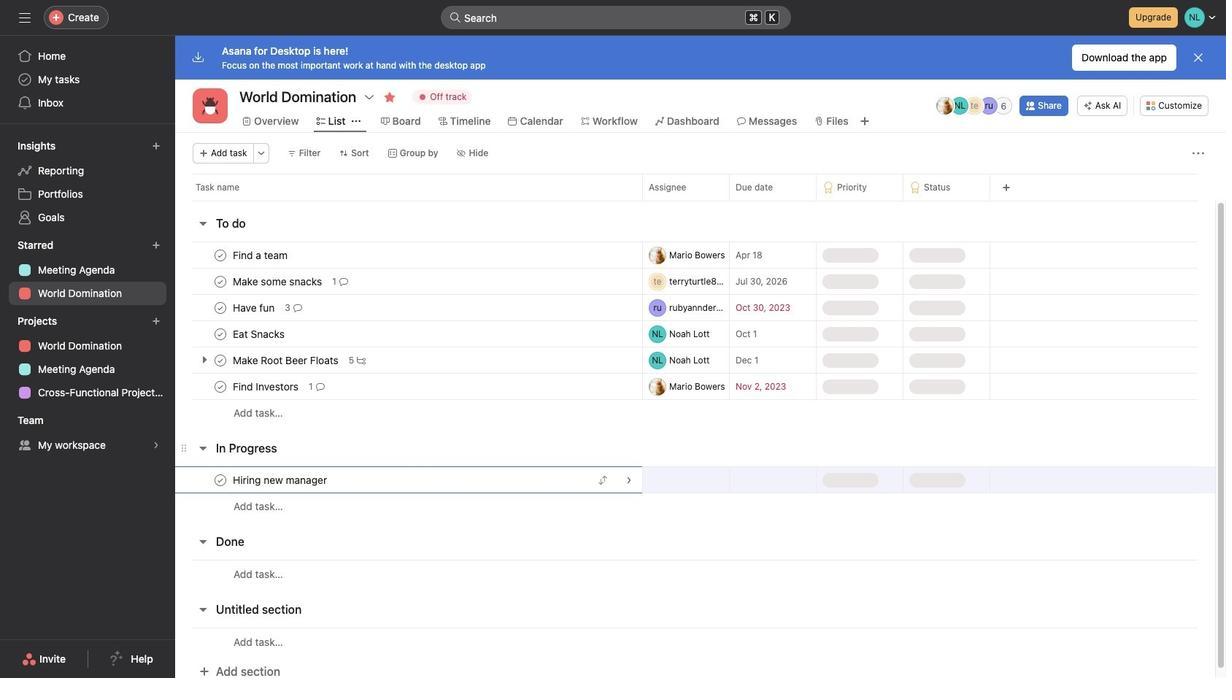 Task type: locate. For each thing, give the bounding box(es) containing it.
task name text field for hiring new manager cell
[[230, 473, 332, 487]]

mark complete image inside hiring new manager cell
[[212, 471, 229, 489]]

1 vertical spatial mark complete checkbox
[[212, 471, 229, 489]]

mark complete image
[[212, 246, 229, 264], [212, 273, 229, 290], [212, 299, 229, 316], [212, 325, 229, 343], [212, 378, 229, 395]]

mark complete checkbox for task name text box in the have fun cell
[[212, 299, 229, 316]]

5 subtasks image
[[357, 356, 366, 365]]

task name text field inside make some snacks cell
[[230, 274, 326, 289]]

tab actions image
[[352, 117, 360, 126]]

5 mark complete image from the top
[[212, 378, 229, 395]]

prominent image
[[450, 12, 461, 23]]

1 mark complete image from the top
[[212, 246, 229, 264]]

2 mark complete checkbox from the top
[[212, 471, 229, 489]]

1 comment image inside make some snacks cell
[[339, 277, 348, 286]]

mark complete image for task name text box within the make some snacks cell
[[212, 273, 229, 290]]

1 collapse task list for this group image from the top
[[197, 218, 209, 229]]

0 vertical spatial collapse task list for this group image
[[197, 536, 209, 547]]

1 mark complete image from the top
[[212, 351, 229, 369]]

2 mark complete image from the top
[[212, 273, 229, 290]]

5 task name text field from the top
[[230, 473, 332, 487]]

mark complete image for task name text box inside find investors cell
[[212, 378, 229, 395]]

mark complete checkbox inside make root beer floats cell
[[212, 351, 229, 369]]

3 mark complete checkbox from the top
[[212, 325, 229, 343]]

Task name text field
[[230, 248, 292, 262], [230, 274, 326, 289], [230, 300, 279, 315], [230, 379, 303, 394], [230, 473, 332, 487]]

task name text field inside make root beer floats cell
[[230, 353, 343, 368]]

1 horizontal spatial 1 comment image
[[339, 277, 348, 286]]

1 vertical spatial 1 comment image
[[316, 382, 325, 391]]

teams element
[[0, 407, 175, 460]]

0 horizontal spatial 1 comment image
[[316, 382, 325, 391]]

Mark complete checkbox
[[212, 246, 229, 264], [212, 471, 229, 489]]

4 mark complete image from the top
[[212, 325, 229, 343]]

row
[[175, 174, 1226, 201], [193, 200, 1198, 201], [175, 242, 1215, 269], [175, 268, 1215, 295], [175, 294, 1215, 321], [175, 320, 1215, 347], [175, 347, 1215, 374], [175, 373, 1215, 400], [175, 399, 1215, 426], [175, 466, 1215, 493], [175, 493, 1215, 520], [175, 560, 1215, 588], [175, 628, 1215, 655]]

0 vertical spatial 1 comment image
[[339, 277, 348, 286]]

more actions image
[[1193, 147, 1204, 159], [257, 149, 265, 158]]

Task name text field
[[230, 327, 289, 341], [230, 353, 343, 368]]

mark complete checkbox inside find investors cell
[[212, 378, 229, 395]]

3 task name text field from the top
[[230, 300, 279, 315]]

1 horizontal spatial more actions image
[[1193, 147, 1204, 159]]

task name text field for make some snacks cell
[[230, 274, 326, 289]]

0 vertical spatial collapse task list for this group image
[[197, 218, 209, 229]]

expand subtask list for the task make root beer floats image
[[199, 354, 210, 366]]

mark complete checkbox inside make some snacks cell
[[212, 273, 229, 290]]

1 vertical spatial mark complete image
[[212, 471, 229, 489]]

2 collapse task list for this group image from the top
[[197, 604, 209, 615]]

2 task name text field from the top
[[230, 353, 343, 368]]

3 comments image
[[293, 303, 302, 312]]

mark complete checkbox inside find a team cell
[[212, 246, 229, 264]]

mark complete image inside find a team cell
[[212, 246, 229, 264]]

collapse task list for this group image
[[197, 218, 209, 229], [197, 442, 209, 454]]

0 vertical spatial mark complete checkbox
[[212, 246, 229, 264]]

1 task name text field from the top
[[230, 327, 289, 341]]

Search tasks, projects, and more text field
[[441, 6, 791, 29]]

starred element
[[0, 232, 175, 308]]

task name text field inside find investors cell
[[230, 379, 303, 394]]

0 vertical spatial task name text field
[[230, 327, 289, 341]]

1 task name text field from the top
[[230, 248, 292, 262]]

new insights image
[[152, 142, 161, 150]]

4 mark complete checkbox from the top
[[212, 351, 229, 369]]

mark complete checkbox inside the eat snacks cell
[[212, 325, 229, 343]]

2 collapse task list for this group image from the top
[[197, 442, 209, 454]]

1 vertical spatial task name text field
[[230, 353, 343, 368]]

show options image
[[364, 91, 375, 103]]

2 mark complete checkbox from the top
[[212, 299, 229, 316]]

add tab image
[[859, 115, 871, 127]]

1 mark complete checkbox from the top
[[212, 273, 229, 290]]

global element
[[0, 36, 175, 123]]

task name text field inside hiring new manager cell
[[230, 473, 332, 487]]

mark complete image inside make root beer floats cell
[[212, 351, 229, 369]]

1 comment image inside find investors cell
[[316, 382, 325, 391]]

1 comment image
[[339, 277, 348, 286], [316, 382, 325, 391]]

insights element
[[0, 133, 175, 232]]

0 vertical spatial mark complete image
[[212, 351, 229, 369]]

1 vertical spatial collapse task list for this group image
[[197, 442, 209, 454]]

3 mark complete image from the top
[[212, 299, 229, 316]]

mark complete checkbox for task name text box inside find investors cell
[[212, 378, 229, 395]]

Mark complete checkbox
[[212, 273, 229, 290], [212, 299, 229, 316], [212, 325, 229, 343], [212, 351, 229, 369], [212, 378, 229, 395]]

2 task name text field from the top
[[230, 274, 326, 289]]

mark complete checkbox inside hiring new manager cell
[[212, 471, 229, 489]]

1 mark complete checkbox from the top
[[212, 246, 229, 264]]

mark complete checkbox inside have fun cell
[[212, 299, 229, 316]]

5 mark complete checkbox from the top
[[212, 378, 229, 395]]

remove from starred image
[[384, 91, 396, 103]]

None field
[[441, 6, 791, 29]]

task name text field for find investors cell at the bottom
[[230, 379, 303, 394]]

2 mark complete image from the top
[[212, 471, 229, 489]]

task name text field inside find a team cell
[[230, 248, 292, 262]]

mark complete image inside have fun cell
[[212, 299, 229, 316]]

add field image
[[1002, 183, 1011, 192]]

1 vertical spatial collapse task list for this group image
[[197, 604, 209, 615]]

have fun cell
[[175, 294, 642, 321]]

find a team cell
[[175, 242, 642, 269]]

4 task name text field from the top
[[230, 379, 303, 394]]

collapse task list for this group image
[[197, 536, 209, 547], [197, 604, 209, 615]]

mark complete image
[[212, 351, 229, 369], [212, 471, 229, 489]]

task name text field inside have fun cell
[[230, 300, 279, 315]]



Task type: vqa. For each thing, say whether or not it's contained in the screenshot.
Message
no



Task type: describe. For each thing, give the bounding box(es) containing it.
mark complete image for mark complete option inside the hiring new manager cell
[[212, 471, 229, 489]]

mark complete checkbox for find a team cell
[[212, 246, 229, 264]]

task name text field for have fun cell
[[230, 300, 279, 315]]

bug image
[[201, 97, 219, 115]]

0 horizontal spatial more actions image
[[257, 149, 265, 158]]

add items to starred image
[[152, 241, 161, 250]]

find investors cell
[[175, 373, 642, 400]]

mark complete image inside the eat snacks cell
[[212, 325, 229, 343]]

task name text field for find a team cell
[[230, 248, 292, 262]]

1 comment image for task name text box inside find investors cell
[[316, 382, 325, 391]]

eat snacks cell
[[175, 320, 642, 347]]

make root beer floats cell
[[175, 347, 642, 374]]

projects element
[[0, 308, 175, 407]]

1 comment image for task name text box within the make some snacks cell
[[339, 277, 348, 286]]

dismiss image
[[1193, 52, 1204, 64]]

mark complete checkbox for task name text field within the the eat snacks cell
[[212, 325, 229, 343]]

mark complete image for mark complete checkbox within the make root beer floats cell
[[212, 351, 229, 369]]

hide sidebar image
[[19, 12, 31, 23]]

header to do tree grid
[[175, 242, 1215, 426]]

mark complete image for task name text box in the have fun cell
[[212, 299, 229, 316]]

hiring new manager cell
[[175, 466, 642, 493]]

new project or portfolio image
[[152, 317, 161, 326]]

make some snacks cell
[[175, 268, 642, 295]]

header in progress tree grid
[[175, 466, 1215, 520]]

1 collapse task list for this group image from the top
[[197, 536, 209, 547]]

mark complete checkbox for task name text box within the make some snacks cell
[[212, 273, 229, 290]]

mark complete image for task name text box inside find a team cell
[[212, 246, 229, 264]]

move tasks between sections image
[[599, 476, 607, 484]]

task name text field inside the eat snacks cell
[[230, 327, 289, 341]]

mark complete checkbox for hiring new manager cell
[[212, 471, 229, 489]]

see details, my workspace image
[[152, 441, 161, 450]]

details image
[[625, 476, 634, 484]]



